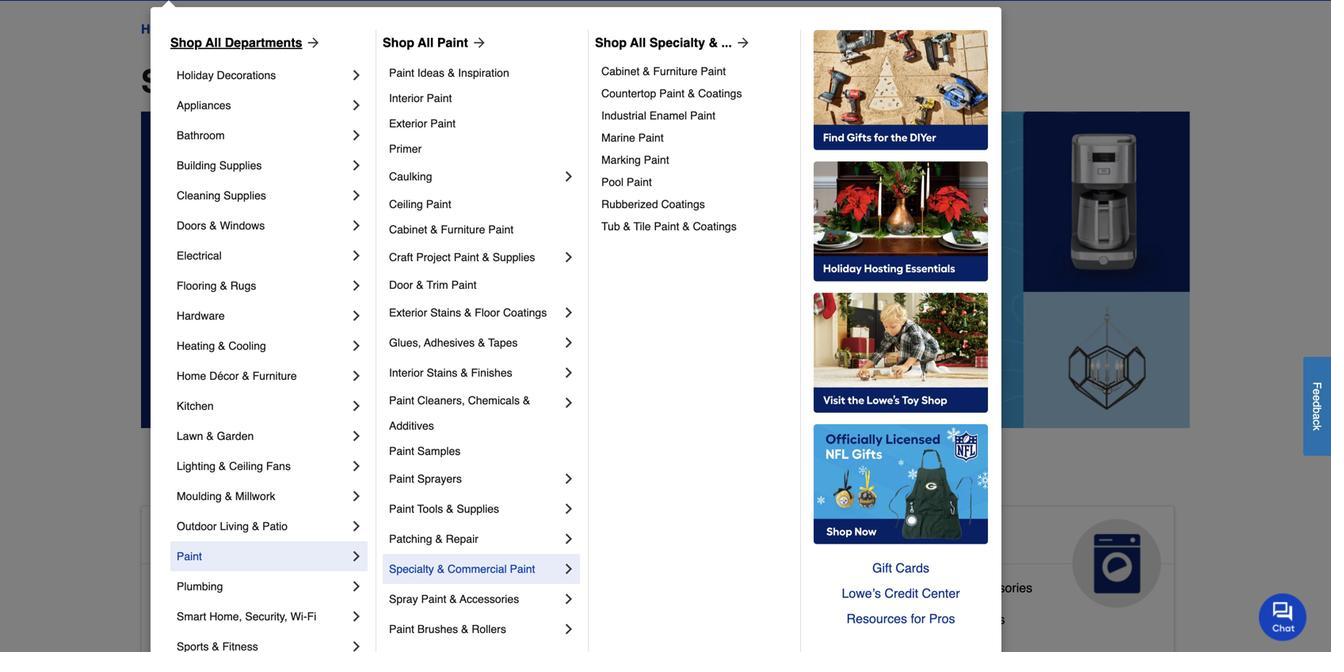 Task type: describe. For each thing, give the bounding box(es) containing it.
heating & cooling
[[177, 340, 266, 353]]

credit
[[885, 587, 918, 601]]

shop for shop all paint
[[383, 35, 414, 50]]

holiday decorations link
[[177, 60, 349, 90]]

home,
[[209, 611, 242, 624]]

arrow right image for shop all paint
[[468, 35, 487, 51]]

chevron right image for paint tools & supplies
[[561, 502, 577, 517]]

lowe's credit center
[[842, 587, 960, 601]]

ideas
[[417, 67, 445, 79]]

paint inside paint cleaners, chemicals & additives
[[389, 395, 414, 407]]

supplies up "patching & repair" "link" at bottom
[[457, 503, 499, 516]]

holiday hosting essentials. image
[[814, 162, 988, 282]]

arrow right image
[[732, 35, 751, 51]]

paint samples
[[389, 445, 461, 458]]

outdoor living & patio link
[[177, 512, 349, 542]]

interior stains & finishes
[[389, 367, 512, 380]]

arrow right image for shop all departments
[[302, 35, 321, 51]]

paint down additives
[[389, 445, 414, 458]]

paint right tile
[[654, 220, 679, 233]]

lighting & ceiling fans
[[177, 460, 291, 473]]

accessible bathroom link
[[155, 578, 274, 609]]

accessible home link
[[142, 507, 468, 608]]

cabinet & furniture paint for the cabinet & furniture paint link to the bottom
[[389, 223, 514, 236]]

shop all paint link
[[383, 33, 487, 52]]

pet inside animal & pet care
[[610, 526, 644, 551]]

0 vertical spatial specialty
[[650, 35, 705, 50]]

coatings up industrial enamel paint link in the top of the page
[[698, 87, 742, 100]]

chevron right image for glues, adhesives & tapes
[[561, 335, 577, 351]]

pet inside "link"
[[508, 638, 527, 653]]

& up industrial enamel paint link in the top of the page
[[688, 87, 695, 100]]

k
[[1311, 426, 1324, 431]]

paint down ideas
[[427, 92, 452, 105]]

cards
[[896, 561, 929, 576]]

accessible bathroom
[[155, 581, 274, 596]]

lawn
[[177, 430, 203, 443]]

shop all specialty & ...
[[595, 35, 732, 50]]

paint tools & supplies
[[389, 503, 499, 516]]

ceiling paint link
[[389, 192, 577, 217]]

countertop
[[601, 87, 656, 100]]

outdoor
[[177, 521, 217, 533]]

gift cards link
[[814, 556, 988, 582]]

patio
[[262, 521, 288, 533]]

rubberized coatings link
[[601, 193, 789, 216]]

chevron right image for holiday decorations
[[349, 67, 364, 83]]

exterior stains & floor coatings
[[389, 307, 547, 319]]

supplies up door & trim paint link
[[493, 251, 535, 264]]

craft
[[389, 251, 413, 264]]

1 horizontal spatial cabinet
[[601, 65, 640, 78]]

specialty & commercial paint
[[389, 563, 535, 576]]

gift cards
[[872, 561, 929, 576]]

home link
[[141, 20, 176, 39]]

pool
[[601, 176, 624, 189]]

project
[[416, 251, 451, 264]]

patching & repair link
[[389, 525, 561, 555]]

0 vertical spatial cabinet & furniture paint link
[[601, 60, 789, 82]]

0 horizontal spatial specialty
[[389, 563, 434, 576]]

finishes
[[471, 367, 512, 380]]

kitchen link
[[177, 391, 349, 422]]

enamel
[[649, 109, 687, 122]]

paint down outdoor
[[177, 551, 202, 563]]

paint sprayers link
[[389, 464, 561, 494]]

stains for interior
[[427, 367, 457, 380]]

f e e d b a c k
[[1311, 382, 1324, 431]]

wi-
[[291, 611, 307, 624]]

paint left tools
[[389, 503, 414, 516]]

& left pros
[[918, 613, 927, 627]]

chevron right image for craft project paint & supplies
[[561, 250, 577, 265]]

glues, adhesives & tapes
[[389, 337, 518, 349]]

chevron right image for lighting & ceiling fans
[[349, 459, 364, 475]]

paint brushes & rollers link
[[389, 615, 561, 645]]

& up project
[[430, 223, 438, 236]]

caulking
[[389, 170, 432, 183]]

& left patio
[[252, 521, 259, 533]]

garden
[[217, 430, 254, 443]]

& left "rollers"
[[461, 624, 469, 636]]

& right tools
[[446, 503, 454, 516]]

hardware
[[177, 310, 225, 322]]

& inside animal & pet care
[[588, 526, 604, 551]]

primer link
[[389, 136, 577, 162]]

inspiration
[[458, 67, 509, 79]]

departments for shop
[[225, 35, 302, 50]]

moulding & millwork link
[[177, 482, 349, 512]]

chevron right image for lawn & garden
[[349, 429, 364, 445]]

& right parts
[[953, 581, 961, 596]]

home décor & furniture link
[[177, 361, 349, 391]]

doors & windows link
[[177, 211, 349, 241]]

0 vertical spatial bathroom
[[177, 129, 225, 142]]

chevron right image for kitchen
[[349, 399, 364, 414]]

shop all departments
[[170, 35, 302, 50]]

supplies for building supplies
[[219, 159, 262, 172]]

marine paint link
[[601, 127, 789, 149]]

beverage
[[861, 613, 915, 627]]

supplies for cleaning supplies
[[224, 189, 266, 202]]

accessories for appliance parts & accessories
[[965, 581, 1033, 596]]

home for home
[[141, 22, 176, 36]]

shop all departments
[[141, 63, 471, 100]]

lawn & garden
[[177, 430, 254, 443]]

paint link
[[177, 542, 349, 572]]

paint up enamel
[[659, 87, 685, 100]]

chevron right image for flooring & rugs
[[349, 278, 364, 294]]

all for shop all departments
[[205, 35, 221, 50]]

visit the lowe's toy shop. image
[[814, 293, 988, 414]]

& up countertop
[[643, 65, 650, 78]]

pros
[[929, 612, 955, 627]]

tools
[[417, 503, 443, 516]]

...
[[721, 35, 732, 50]]

spray paint & accessories link
[[389, 585, 561, 615]]

chevron right image for heating & cooling
[[349, 338, 364, 354]]

samples
[[417, 445, 461, 458]]

spray
[[389, 593, 418, 606]]

departments for shop
[[277, 63, 471, 100]]

& left cooling
[[218, 340, 225, 353]]

accessible home image
[[367, 520, 455, 608]]

paint down the 'countertop paint & coatings' link
[[690, 109, 715, 122]]

& left floor
[[464, 307, 472, 319]]

pool paint link
[[601, 171, 789, 193]]

pet beds, houses, & furniture
[[508, 638, 679, 653]]

cooling
[[228, 340, 266, 353]]

& right doors
[[209, 219, 217, 232]]

chevron right image for outdoor living & patio
[[349, 519, 364, 535]]

1 horizontal spatial ceiling
[[389, 198, 423, 211]]

& up paint brushes & rollers
[[449, 593, 457, 606]]

lowe's
[[842, 587, 881, 601]]

departments link
[[190, 20, 263, 39]]

chevron right image for plumbing
[[349, 579, 364, 595]]

chevron right image for paint
[[349, 549, 364, 565]]

chevron right image for spray paint & accessories
[[561, 592, 577, 608]]

departments up holiday decorations
[[190, 22, 263, 36]]

& right lighting
[[219, 460, 226, 473]]

countertop paint & coatings link
[[601, 82, 789, 105]]

patching
[[389, 533, 432, 546]]

interior paint
[[389, 92, 452, 105]]

smart home, security, wi-fi
[[177, 611, 316, 624]]

animal
[[508, 526, 582, 551]]

chevron right image for electrical
[[349, 248, 364, 264]]

& right décor
[[242, 370, 249, 383]]

exterior for exterior stains & floor coatings
[[389, 307, 427, 319]]

chevron right image for interior stains & finishes
[[561, 365, 577, 381]]

countertop paint & coatings
[[601, 87, 742, 100]]

0 vertical spatial appliances link
[[177, 90, 349, 120]]

cleaning supplies
[[177, 189, 266, 202]]

windows
[[220, 219, 265, 232]]

tub & tile paint & coatings link
[[601, 216, 789, 238]]

chevron right image for home décor & furniture
[[349, 368, 364, 384]]

& left finishes
[[461, 367, 468, 380]]

& left tile
[[623, 220, 631, 233]]

coatings down pool paint link
[[661, 198, 705, 211]]



Task type: vqa. For each thing, say whether or not it's contained in the screenshot.
PIECE
no



Task type: locate. For each thing, give the bounding box(es) containing it.
livestock supplies
[[508, 606, 613, 621]]

flooring & rugs
[[177, 280, 256, 292]]

building supplies
[[177, 159, 262, 172]]

brushes
[[417, 624, 458, 636]]

2 e from the top
[[1311, 395, 1324, 401]]

paint left ideas
[[389, 67, 414, 79]]

industrial enamel paint
[[601, 109, 715, 122]]

accessible for accessible home
[[155, 526, 270, 551]]

& left tapes
[[478, 337, 485, 349]]

stains up cleaners,
[[427, 367, 457, 380]]

paint sprayers
[[389, 473, 462, 486]]

cabinet & furniture paint link up countertop paint & coatings
[[601, 60, 789, 82]]

door & trim paint
[[389, 279, 477, 292]]

0 horizontal spatial ceiling
[[229, 460, 263, 473]]

exterior
[[389, 117, 427, 130], [389, 307, 427, 319]]

marine paint
[[601, 132, 664, 144]]

d
[[1311, 401, 1324, 408]]

0 horizontal spatial cabinet
[[389, 223, 427, 236]]

supplies for livestock supplies
[[564, 606, 613, 621]]

ceiling paint
[[389, 198, 451, 211]]

paint down industrial enamel paint
[[638, 132, 664, 144]]

stains inside 'link'
[[427, 367, 457, 380]]

& left the rugs
[[220, 280, 227, 292]]

1 vertical spatial interior
[[389, 367, 424, 380]]

chevron right image for cleaning supplies
[[349, 188, 364, 204]]

spray paint & accessories
[[389, 593, 519, 606]]

chevron right image for doors & windows
[[349, 218, 364, 234]]

accessible for accessible bedroom
[[155, 613, 215, 627]]

accessible bedroom link
[[155, 609, 270, 641]]

parts
[[920, 581, 949, 596]]

1 exterior from the top
[[389, 117, 427, 130]]

shop up "holiday"
[[170, 35, 202, 50]]

1 horizontal spatial arrow right image
[[468, 35, 487, 51]]

1 vertical spatial pet
[[508, 638, 527, 653]]

& right ideas
[[448, 67, 455, 79]]

stains down the trim
[[430, 307, 461, 319]]

e
[[1311, 389, 1324, 395], [1311, 395, 1324, 401]]

0 horizontal spatial appliances
[[177, 99, 231, 112]]

tile
[[634, 220, 651, 233]]

1 vertical spatial stains
[[427, 367, 457, 380]]

paint ideas & inspiration
[[389, 67, 509, 79]]

1 vertical spatial bathroom
[[219, 581, 274, 596]]

0 vertical spatial cabinet & furniture paint
[[601, 65, 726, 78]]

1 vertical spatial exterior
[[389, 307, 427, 319]]

arrow right image
[[302, 35, 321, 51], [468, 35, 487, 51]]

0 horizontal spatial accessories
[[460, 593, 519, 606]]

b
[[1311, 408, 1324, 414]]

chevron right image for bathroom
[[349, 128, 364, 143]]

exterior down "door"
[[389, 307, 427, 319]]

chevron right image for building supplies
[[349, 158, 364, 174]]

None search field
[[501, 0, 934, 3]]

all for shop all departments
[[228, 63, 268, 100]]

furniture up countertop paint & coatings
[[653, 65, 698, 78]]

1 arrow right image from the left
[[302, 35, 321, 51]]

0 horizontal spatial cabinet & furniture paint link
[[389, 217, 577, 242]]

chevron right image for specialty & commercial paint
[[561, 562, 577, 578]]

0 vertical spatial exterior
[[389, 117, 427, 130]]

all for shop all paint
[[418, 35, 434, 50]]

0 horizontal spatial appliances link
[[177, 90, 349, 120]]

coatings down the rubberized coatings link
[[693, 220, 737, 233]]

all for shop all specialty & ...
[[630, 35, 646, 50]]

1 horizontal spatial home
[[177, 370, 206, 383]]

rollers
[[472, 624, 506, 636]]

& down patching & repair
[[437, 563, 445, 576]]

all
[[205, 35, 221, 50], [418, 35, 434, 50], [630, 35, 646, 50], [228, 63, 268, 100]]

paint tools & supplies link
[[389, 494, 561, 525]]

wine
[[930, 613, 959, 627]]

0 horizontal spatial cabinet & furniture paint
[[389, 223, 514, 236]]

1 vertical spatial appliances link
[[848, 507, 1174, 608]]

outdoor living & patio
[[177, 521, 288, 533]]

accessories for spray paint & accessories
[[460, 593, 519, 606]]

0 horizontal spatial home
[[141, 22, 176, 36]]

paint right the trim
[[451, 279, 477, 292]]

chevron right image for appliances
[[349, 97, 364, 113]]

home décor & furniture
[[177, 370, 297, 383]]

ceiling down caulking
[[389, 198, 423, 211]]

chevron right image for smart home, security, wi-fi
[[349, 609, 364, 625]]

chevron right image for patching & repair
[[561, 532, 577, 548]]

officially licensed n f l gifts. shop now. image
[[814, 425, 988, 545]]

arrow right image up 'shop all departments'
[[302, 35, 321, 51]]

interior down the glues,
[[389, 367, 424, 380]]

& right lawn
[[206, 430, 214, 443]]

paint down 'spray'
[[389, 624, 414, 636]]

resources for pros
[[847, 612, 955, 627]]

chevron right image for moulding & millwork
[[349, 489, 364, 505]]

specialty down 'patching'
[[389, 563, 434, 576]]

1 accessible from the top
[[155, 526, 270, 551]]

accessories inside "link"
[[965, 581, 1033, 596]]

accessories up chillers
[[965, 581, 1033, 596]]

all up ideas
[[418, 35, 434, 50]]

beverage & wine chillers link
[[861, 609, 1005, 641]]

& left repair
[[435, 533, 443, 546]]

0 horizontal spatial arrow right image
[[302, 35, 321, 51]]

1 horizontal spatial cabinet & furniture paint
[[601, 65, 726, 78]]

& left ...
[[709, 35, 718, 50]]

furniture inside "link"
[[628, 638, 679, 653]]

stains for exterior
[[430, 307, 461, 319]]

ceiling up millwork
[[229, 460, 263, 473]]

cabinet down ceiling paint at the left top
[[389, 223, 427, 236]]

chevron right image for exterior stains & floor coatings
[[561, 305, 577, 321]]

supplies up windows
[[224, 189, 266, 202]]

0 vertical spatial cabinet
[[601, 65, 640, 78]]

cabinet & furniture paint up countertop paint & coatings
[[601, 65, 726, 78]]

paint up paint ideas & inspiration
[[437, 35, 468, 50]]

furniture right houses, at the bottom of the page
[[628, 638, 679, 653]]

& right animal
[[588, 526, 604, 551]]

resources for pros link
[[814, 607, 988, 632]]

1 e from the top
[[1311, 389, 1324, 395]]

exterior stains & floor coatings link
[[389, 298, 561, 328]]

2 horizontal spatial home
[[277, 526, 338, 551]]

center
[[922, 587, 960, 601]]

sprayers
[[417, 473, 462, 486]]

0 vertical spatial home
[[141, 22, 176, 36]]

& left the trim
[[416, 279, 424, 292]]

paint down marking paint
[[627, 176, 652, 189]]

appliances image
[[1073, 520, 1161, 608]]

beds,
[[530, 638, 563, 653]]

patching & repair
[[389, 533, 478, 546]]

appliances link down decorations
[[177, 90, 349, 120]]

interior for interior stains & finishes
[[389, 367, 424, 380]]

chevron right image for paint sprayers
[[561, 471, 577, 487]]

shop all specialty & ... link
[[595, 33, 751, 52]]

paint up additives
[[389, 395, 414, 407]]

floor
[[475, 307, 500, 319]]

interior inside 'link'
[[389, 367, 424, 380]]

paint cleaners, chemicals & additives
[[389, 395, 533, 433]]

supplies up cleaning supplies
[[219, 159, 262, 172]]

2 arrow right image from the left
[[468, 35, 487, 51]]

interior up the exterior paint
[[389, 92, 424, 105]]

décor
[[209, 370, 239, 383]]

cabinet & furniture paint for top the cabinet & furniture paint link
[[601, 65, 726, 78]]

appliances up cards
[[861, 526, 979, 551]]

2 vertical spatial home
[[277, 526, 338, 551]]

accessories up "rollers"
[[460, 593, 519, 606]]

tub
[[601, 220, 620, 233]]

chemicals
[[468, 395, 520, 407]]

shop for shop all specialty & ...
[[595, 35, 627, 50]]

chevron right image for paint brushes & rollers
[[561, 622, 577, 638]]

furniture down heating & cooling link
[[253, 370, 297, 383]]

departments up the exterior paint
[[277, 63, 471, 100]]

paint right 'spray'
[[421, 593, 446, 606]]

1 vertical spatial appliances
[[861, 526, 979, 551]]

1 horizontal spatial pet
[[610, 526, 644, 551]]

care
[[508, 551, 557, 577]]

& right chemicals
[[523, 395, 530, 407]]

1 vertical spatial cabinet
[[389, 223, 427, 236]]

bathroom up building
[[177, 129, 225, 142]]

coatings up tapes
[[503, 307, 547, 319]]

exterior up primer
[[389, 117, 427, 130]]

repair
[[446, 533, 478, 546]]

shop up countertop
[[595, 35, 627, 50]]

paint down caulking
[[426, 198, 451, 211]]

marking paint link
[[601, 149, 789, 171]]

moulding & millwork
[[177, 490, 275, 503]]

0 vertical spatial appliances
[[177, 99, 231, 112]]

paint up door & trim paint link
[[454, 251, 479, 264]]

pool paint
[[601, 176, 652, 189]]

2 interior from the top
[[389, 367, 424, 380]]

c
[[1311, 420, 1324, 426]]

chevron right image for hardware
[[349, 308, 364, 324]]

shop
[[141, 63, 220, 100]]

chevron right image
[[349, 97, 364, 113], [349, 188, 364, 204], [349, 278, 364, 294], [561, 305, 577, 321], [349, 308, 364, 324], [561, 335, 577, 351], [349, 399, 364, 414], [349, 429, 364, 445], [349, 489, 364, 505], [561, 502, 577, 517], [349, 519, 364, 535], [561, 562, 577, 578], [561, 622, 577, 638], [349, 639, 364, 653]]

paint down paint samples
[[389, 473, 414, 486]]

e up d
[[1311, 389, 1324, 395]]

cabinet & furniture paint up craft project paint & supplies
[[389, 223, 514, 236]]

appliances link up chillers
[[848, 507, 1174, 608]]

& up door & trim paint link
[[482, 251, 490, 264]]

furniture up craft project paint & supplies
[[441, 223, 485, 236]]

1 vertical spatial cabinet & furniture paint
[[389, 223, 514, 236]]

paint down animal
[[510, 563, 535, 576]]

paint up the 'countertop paint & coatings' link
[[701, 65, 726, 78]]

paint samples link
[[389, 439, 577, 464]]

pet beds, houses, & furniture link
[[508, 635, 679, 653]]

2 exterior from the top
[[389, 307, 427, 319]]

craft project paint & supplies link
[[389, 242, 561, 273]]

chevron right image for paint cleaners, chemicals & additives
[[561, 395, 577, 411]]

chat invite button image
[[1259, 594, 1307, 642]]

accessible for accessible bathroom
[[155, 581, 215, 596]]

arrow right image inside shop all departments link
[[302, 35, 321, 51]]

all up holiday decorations
[[205, 35, 221, 50]]

cabinet up countertop
[[601, 65, 640, 78]]

primer
[[389, 143, 422, 155]]

find gifts for the diyer. image
[[814, 30, 988, 151]]

adhesives
[[424, 337, 475, 349]]

doors & windows
[[177, 219, 265, 232]]

appliances down "holiday"
[[177, 99, 231, 112]]

0 vertical spatial accessible
[[155, 526, 270, 551]]

appliance parts & accessories
[[861, 581, 1033, 596]]

bathroom up smart home, security, wi-fi
[[219, 581, 274, 596]]

accessible up smart
[[155, 581, 215, 596]]

interior for interior paint
[[389, 92, 424, 105]]

1 vertical spatial accessible
[[155, 581, 215, 596]]

gift
[[872, 561, 892, 576]]

1 vertical spatial cabinet & furniture paint link
[[389, 217, 577, 242]]

paint brushes & rollers
[[389, 624, 506, 636]]

specialty & commercial paint link
[[389, 555, 561, 585]]

ceiling
[[389, 198, 423, 211], [229, 460, 263, 473]]

exterior for exterior paint
[[389, 117, 427, 130]]

holiday decorations
[[177, 69, 276, 82]]

0 horizontal spatial pet
[[508, 638, 527, 653]]

departments up holiday decorations link in the top of the page
[[225, 35, 302, 50]]

& right houses, at the bottom of the page
[[616, 638, 625, 653]]

interior stains & finishes link
[[389, 358, 561, 388]]

rubberized coatings
[[601, 198, 705, 211]]

3 accessible from the top
[[155, 613, 215, 627]]

e up b at bottom
[[1311, 395, 1324, 401]]

bathroom link
[[177, 120, 349, 151]]

cabinet & furniture paint
[[601, 65, 726, 78], [389, 223, 514, 236]]

cleaning supplies link
[[177, 181, 349, 211]]

paint down interior paint
[[430, 117, 456, 130]]

animal & pet care image
[[720, 520, 808, 608]]

1 vertical spatial ceiling
[[229, 460, 263, 473]]

0 vertical spatial interior
[[389, 92, 424, 105]]

2 vertical spatial accessible
[[155, 613, 215, 627]]

accessible
[[155, 526, 270, 551], [155, 581, 215, 596], [155, 613, 215, 627]]

arrow right image up "paint ideas & inspiration" link
[[468, 35, 487, 51]]

1 horizontal spatial specialty
[[650, 35, 705, 50]]

chevron right image for caulking
[[561, 169, 577, 185]]

lawn & garden link
[[177, 422, 349, 452]]

1 vertical spatial home
[[177, 370, 206, 383]]

& left millwork
[[225, 490, 232, 503]]

1 interior from the top
[[389, 92, 424, 105]]

commercial
[[448, 563, 507, 576]]

paint down marine paint
[[644, 154, 669, 166]]

appliances link
[[177, 90, 349, 120], [848, 507, 1174, 608]]

cleaners,
[[417, 395, 465, 407]]

1 horizontal spatial appliances
[[861, 526, 979, 551]]

1 horizontal spatial accessories
[[965, 581, 1033, 596]]

0 vertical spatial ceiling
[[389, 198, 423, 211]]

heating & cooling link
[[177, 331, 349, 361]]

arrow right image inside 'shop all paint' link
[[468, 35, 487, 51]]

shop for shop all departments
[[170, 35, 202, 50]]

stains
[[430, 307, 461, 319], [427, 367, 457, 380]]

home for home décor & furniture
[[177, 370, 206, 383]]

interior
[[389, 92, 424, 105], [389, 367, 424, 380]]

lighting & ceiling fans link
[[177, 452, 349, 482]]

holiday
[[177, 69, 214, 82]]

paint down ceiling paint link
[[488, 223, 514, 236]]

2 horizontal spatial shop
[[595, 35, 627, 50]]

1 horizontal spatial appliances link
[[848, 507, 1174, 608]]

2 accessible from the top
[[155, 581, 215, 596]]

specialty left ...
[[650, 35, 705, 50]]

1 vertical spatial specialty
[[389, 563, 434, 576]]

0 vertical spatial stains
[[430, 307, 461, 319]]

0 vertical spatial pet
[[610, 526, 644, 551]]

rubberized
[[601, 198, 658, 211]]

0 horizontal spatial shop
[[170, 35, 202, 50]]

shop up paint ideas & inspiration
[[383, 35, 414, 50]]

1 horizontal spatial shop
[[383, 35, 414, 50]]

tapes
[[488, 337, 518, 349]]

1 shop from the left
[[170, 35, 202, 50]]

& down the rubberized coatings link
[[682, 220, 690, 233]]

all down shop all departments link
[[228, 63, 268, 100]]

plumbing link
[[177, 572, 349, 602]]

&
[[709, 35, 718, 50], [643, 65, 650, 78], [448, 67, 455, 79], [688, 87, 695, 100], [209, 219, 217, 232], [623, 220, 631, 233], [682, 220, 690, 233], [430, 223, 438, 236], [482, 251, 490, 264], [416, 279, 424, 292], [220, 280, 227, 292], [464, 307, 472, 319], [478, 337, 485, 349], [218, 340, 225, 353], [461, 367, 468, 380], [242, 370, 249, 383], [523, 395, 530, 407], [206, 430, 214, 443], [219, 460, 226, 473], [225, 490, 232, 503], [446, 503, 454, 516], [252, 521, 259, 533], [588, 526, 604, 551], [435, 533, 443, 546], [437, 563, 445, 576], [953, 581, 961, 596], [449, 593, 457, 606], [918, 613, 927, 627], [461, 624, 469, 636], [616, 638, 625, 653]]

electrical link
[[177, 241, 349, 271]]

interior paint link
[[389, 86, 577, 111]]

accessible down plumbing
[[155, 613, 215, 627]]

3 shop from the left
[[595, 35, 627, 50]]

& inside paint cleaners, chemicals & additives
[[523, 395, 530, 407]]

electrical
[[177, 250, 222, 262]]

chevron right image
[[349, 67, 364, 83], [349, 128, 364, 143], [349, 158, 364, 174], [561, 169, 577, 185], [349, 218, 364, 234], [349, 248, 364, 264], [561, 250, 577, 265], [349, 338, 364, 354], [561, 365, 577, 381], [349, 368, 364, 384], [561, 395, 577, 411], [349, 459, 364, 475], [561, 471, 577, 487], [561, 532, 577, 548], [349, 549, 364, 565], [349, 579, 364, 595], [561, 592, 577, 608], [349, 609, 364, 625]]

craft project paint & supplies
[[389, 251, 535, 264]]

accessible down moulding
[[155, 526, 270, 551]]

enjoy savings year-round. no matter what you're shopping for, find what you need at a great price. image
[[141, 112, 1190, 429]]

1 horizontal spatial cabinet & furniture paint link
[[601, 60, 789, 82]]

fans
[[266, 460, 291, 473]]

2 shop from the left
[[383, 35, 414, 50]]

livestock
[[508, 606, 560, 621]]

moulding
[[177, 490, 222, 503]]



